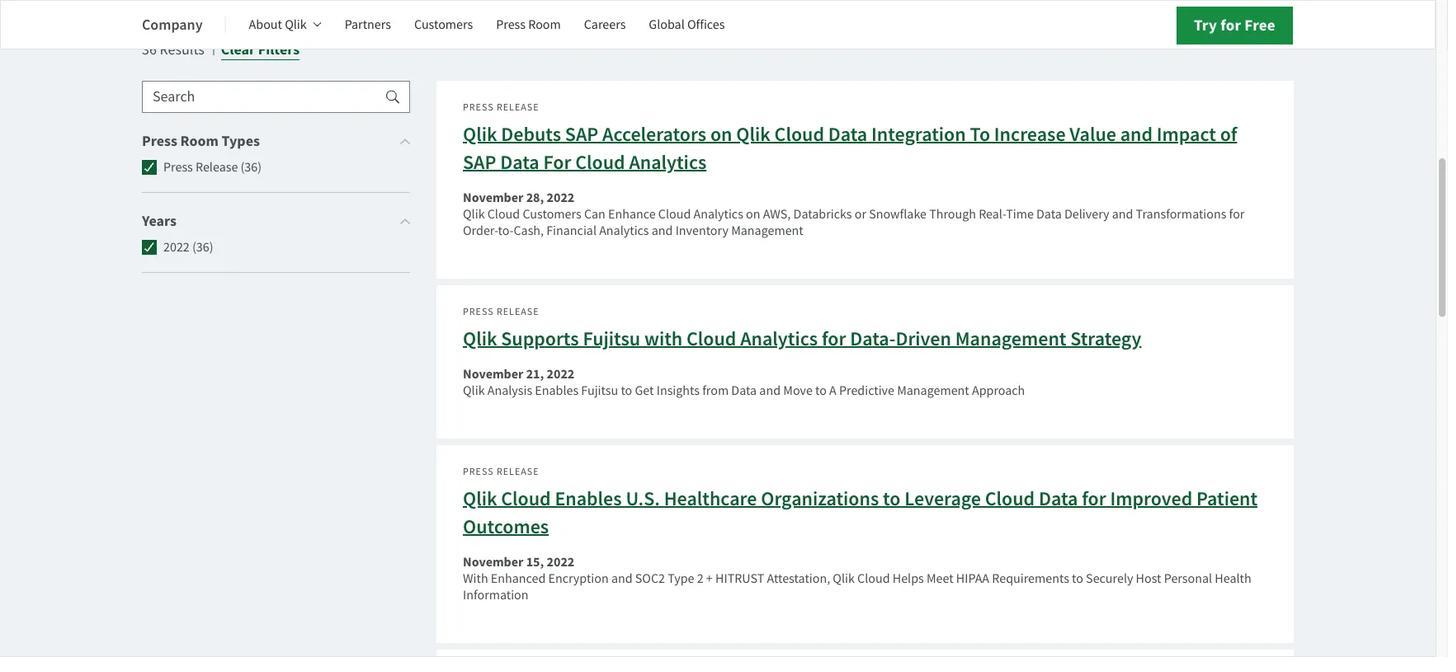 Task type: describe. For each thing, give the bounding box(es) containing it.
2022 down years
[[163, 239, 190, 256]]

or
[[855, 206, 867, 223]]

helps
[[893, 571, 924, 588]]

2
[[697, 571, 704, 588]]

press room types
[[142, 131, 260, 151]]

about
[[249, 16, 282, 33]]

get
[[635, 383, 654, 399]]

real-
[[979, 206, 1006, 223]]

data-
[[850, 326, 896, 352]]

encryption
[[548, 571, 609, 588]]

customers inside company 'menu bar'
[[414, 16, 473, 33]]

clear filters link
[[221, 38, 300, 61]]

accelerators
[[602, 121, 707, 147]]

cloud inside press release qlik supports fujitsu with cloud analytics for data-driven management strategy
[[687, 326, 736, 352]]

customers link
[[414, 5, 473, 45]]

enhanced
[[491, 571, 546, 588]]

of
[[1220, 121, 1237, 147]]

to left get
[[621, 383, 632, 399]]

press for press release qlik cloud enables u.s. healthcare organizations to leverage cloud data for improved patient outcomes
[[463, 466, 494, 478]]

types
[[222, 131, 260, 151]]

press for press release (36)
[[163, 159, 193, 176]]

fujitsu inside press release qlik supports fujitsu with cloud analytics for data-driven management strategy
[[583, 326, 641, 352]]

release for qlik debuts sap accelerators on qlik cloud data integration to increase value and impact of sap data for cloud analytics
[[497, 101, 539, 114]]

press for press release qlik debuts sap accelerators on qlik cloud data integration to increase value and impact of sap data for cloud analytics
[[463, 101, 494, 114]]

driven
[[896, 326, 952, 352]]

from
[[702, 383, 729, 399]]

for inside november 28, 2022 qlik cloud customers can enhance cloud analytics on aws, databricks or snowflake through real-time data delivery and transformations for order-to-cash, financial analytics and inventory management
[[1229, 206, 1245, 223]]

cloud inside november 15, 2022 with enhanced encryption and soc2 type 2 + hitrust attestation, qlik cloud helps meet hipaa requirements to securely host personal health information
[[858, 571, 890, 588]]

press room link
[[496, 5, 561, 45]]

impact
[[1157, 121, 1216, 147]]

about qlik
[[249, 16, 307, 33]]

1 horizontal spatial (36)
[[241, 159, 262, 176]]

release down press room types at top
[[196, 159, 238, 176]]

for inside press release qlik supports fujitsu with cloud analytics for data-driven management strategy
[[822, 326, 846, 352]]

outcomes
[[463, 514, 549, 540]]

press for press room types
[[142, 131, 177, 151]]

approach
[[972, 383, 1025, 399]]

november 15, 2022 with enhanced encryption and soc2 type 2 + hitrust attestation, qlik cloud helps meet hipaa requirements to securely host personal health information
[[463, 554, 1252, 604]]

on inside november 28, 2022 qlik cloud customers can enhance cloud analytics on aws, databricks or snowflake through real-time data delivery and transformations for order-to-cash, financial analytics and inventory management
[[746, 206, 760, 223]]

aws,
[[763, 206, 791, 223]]

leverage
[[905, 486, 981, 512]]

to inside november 15, 2022 with enhanced encryption and soc2 type 2 + hitrust attestation, qlik cloud helps meet hipaa requirements to securely host personal health information
[[1072, 571, 1084, 588]]

personal
[[1164, 571, 1212, 588]]

soc2
[[635, 571, 665, 588]]

28,
[[526, 189, 544, 207]]

36
[[142, 40, 157, 59]]

careers
[[584, 16, 626, 33]]

room for press room
[[528, 16, 561, 33]]

0 horizontal spatial (36)
[[192, 239, 213, 256]]

delivery
[[1065, 206, 1110, 223]]

careers link
[[584, 5, 626, 45]]

customers inside november 28, 2022 qlik cloud customers can enhance cloud analytics on aws, databricks or snowflake through real-time data delivery and transformations for order-to-cash, financial analytics and inventory management
[[523, 206, 582, 223]]

clear filters
[[221, 40, 300, 59]]

data inside november 28, 2022 qlik cloud customers can enhance cloud analytics on aws, databricks or snowflake through real-time data delivery and transformations for order-to-cash, financial analytics and inventory management
[[1037, 206, 1062, 223]]

with
[[463, 571, 488, 588]]

company menu bar
[[142, 5, 748, 45]]

health
[[1215, 571, 1252, 588]]

analytics inside press release qlik debuts sap accelerators on qlik cloud data integration to increase value and impact of sap data for cloud analytics
[[629, 149, 707, 175]]

qlik inside press release qlik cloud enables u.s. healthcare organizations to leverage cloud data for improved patient outcomes
[[463, 486, 497, 512]]

strategy
[[1071, 326, 1142, 352]]

to left a
[[815, 383, 827, 399]]

press release qlik supports fujitsu with cloud analytics for data-driven management strategy
[[463, 306, 1142, 352]]

order-
[[463, 222, 498, 239]]

release for qlik cloud enables u.s. healthcare organizations to leverage cloud data for improved patient outcomes
[[497, 466, 539, 478]]

filters
[[258, 40, 300, 59]]

press release (36)
[[163, 159, 262, 176]]

21,
[[526, 366, 544, 383]]

to-
[[498, 222, 514, 239]]

organizations
[[761, 486, 879, 512]]

try for free link
[[1177, 7, 1293, 45]]

about qlik link
[[249, 5, 322, 45]]

management inside november 21, 2022 qlik analysis enables fujitsu to get insights from data and move to a predictive management approach
[[897, 383, 970, 399]]

with
[[645, 326, 683, 352]]

information
[[463, 587, 529, 604]]

years
[[142, 211, 177, 231]]

november 28, 2022 qlik cloud customers can enhance cloud analytics on aws, databricks or snowflake through real-time data delivery and transformations for order-to-cash, financial analytics and inventory management
[[463, 189, 1245, 239]]

for inside try for free link
[[1221, 14, 1241, 35]]

to inside press release qlik cloud enables u.s. healthcare organizations to leverage cloud data for improved patient outcomes
[[883, 486, 901, 512]]

1 vertical spatial sap
[[463, 149, 496, 175]]

november for qlik debuts sap accelerators on qlik cloud data integration to increase value and impact of sap data for cloud analytics
[[463, 189, 524, 207]]

november for qlik cloud enables u.s. healthcare organizations to leverage cloud data for improved patient outcomes
[[463, 554, 524, 572]]

and inside press release qlik debuts sap accelerators on qlik cloud data integration to increase value and impact of sap data for cloud analytics
[[1120, 121, 1153, 147]]

qlik supports fujitsu with cloud analytics for data-driven management strategy link
[[463, 326, 1142, 352]]

analytics right financial
[[599, 222, 649, 239]]

analysis
[[488, 383, 532, 399]]

2022 for qlik cloud enables u.s. healthcare organizations to leverage cloud data for improved patient outcomes
[[547, 554, 575, 572]]

press room types button
[[142, 130, 410, 153]]

hipaa
[[956, 571, 990, 588]]

insights
[[657, 383, 700, 399]]

databricks
[[794, 206, 852, 223]]

enhance
[[608, 206, 656, 223]]

global offices
[[649, 16, 725, 33]]

for
[[543, 149, 571, 175]]

partners
[[345, 16, 391, 33]]

meet
[[927, 571, 954, 588]]

2022 (36)
[[163, 239, 213, 256]]

1 horizontal spatial sap
[[565, 121, 599, 147]]

u.s.
[[626, 486, 660, 512]]

through
[[929, 206, 976, 223]]



Task type: vqa. For each thing, say whether or not it's contained in the screenshot.
Login Icon
no



Task type: locate. For each thing, give the bounding box(es) containing it.
0 vertical spatial enables
[[535, 383, 579, 399]]

and left soc2
[[611, 571, 633, 588]]

analytics left 'aws,'
[[694, 206, 743, 223]]

supports
[[501, 326, 579, 352]]

3 november from the top
[[463, 554, 524, 572]]

2022 right 21,
[[547, 366, 575, 383]]

management inside november 28, 2022 qlik cloud customers can enhance cloud analytics on aws, databricks or snowflake through real-time data delivery and transformations for order-to-cash, financial analytics and inventory management
[[731, 222, 804, 239]]

snowflake
[[869, 206, 927, 223]]

on inside press release qlik debuts sap accelerators on qlik cloud data integration to increase value and impact of sap data for cloud analytics
[[711, 121, 732, 147]]

customers left can
[[523, 206, 582, 223]]

and inside november 15, 2022 with enhanced encryption and soc2 type 2 + hitrust attestation, qlik cloud helps meet hipaa requirements to securely host personal health information
[[611, 571, 633, 588]]

november inside november 28, 2022 qlik cloud customers can enhance cloud analytics on aws, databricks or snowflake through real-time data delivery and transformations for order-to-cash, financial analytics and inventory management
[[463, 189, 524, 207]]

2022 inside november 15, 2022 with enhanced encryption and soc2 type 2 + hitrust attestation, qlik cloud helps meet hipaa requirements to securely host personal health information
[[547, 554, 575, 572]]

press room
[[496, 16, 561, 33]]

november 21, 2022 qlik analysis enables fujitsu to get insights from data and move to a predictive management approach
[[463, 366, 1025, 399]]

for
[[1221, 14, 1241, 35], [1229, 206, 1245, 223], [822, 326, 846, 352], [1082, 486, 1107, 512]]

qlik inside press release qlik supports fujitsu with cloud analytics for data-driven management strategy
[[463, 326, 497, 352]]

for right "transformations"
[[1229, 206, 1245, 223]]

release inside press release qlik supports fujitsu with cloud analytics for data-driven management strategy
[[497, 306, 539, 318]]

partners link
[[345, 5, 391, 45]]

analytics up move
[[740, 326, 818, 352]]

management
[[731, 222, 804, 239], [955, 326, 1067, 352], [897, 383, 970, 399]]

november
[[463, 189, 524, 207], [463, 366, 524, 383], [463, 554, 524, 572]]

1 vertical spatial fujitsu
[[581, 383, 618, 399]]

qlik inside november 28, 2022 qlik cloud customers can enhance cloud analytics on aws, databricks or snowflake through real-time data delivery and transformations for order-to-cash, financial analytics and inventory management
[[463, 206, 485, 223]]

0 vertical spatial (36)
[[241, 159, 262, 176]]

on left 'aws,'
[[746, 206, 760, 223]]

0 horizontal spatial sap
[[463, 149, 496, 175]]

room inside company 'menu bar'
[[528, 16, 561, 33]]

room for press room types
[[180, 131, 219, 151]]

management down driven
[[897, 383, 970, 399]]

a
[[829, 383, 837, 399]]

analytics inside press release qlik supports fujitsu with cloud analytics for data-driven management strategy
[[740, 326, 818, 352]]

patient
[[1197, 486, 1258, 512]]

transformations
[[1136, 206, 1227, 223]]

company
[[142, 15, 203, 35]]

press inside company 'menu bar'
[[496, 16, 526, 33]]

qlik inside november 21, 2022 qlik analysis enables fujitsu to get insights from data and move to a predictive management approach
[[463, 383, 485, 399]]

for left data-
[[822, 326, 846, 352]]

predictive
[[839, 383, 895, 399]]

2022 right 15,
[[547, 554, 575, 572]]

attestation,
[[767, 571, 830, 588]]

qlik inside about qlik link
[[285, 16, 307, 33]]

offices
[[687, 16, 725, 33]]

0 horizontal spatial customers
[[414, 16, 473, 33]]

release inside press release qlik debuts sap accelerators on qlik cloud data integration to increase value and impact of sap data for cloud analytics
[[497, 101, 539, 114]]

(36) down years dropdown button at the left top of the page
[[192, 239, 213, 256]]

release
[[497, 101, 539, 114], [196, 159, 238, 176], [497, 306, 539, 318], [497, 466, 539, 478]]

november left 21,
[[463, 366, 524, 383]]

0 vertical spatial fujitsu
[[583, 326, 641, 352]]

to left the leverage
[[883, 486, 901, 512]]

management inside press release qlik supports fujitsu with cloud analytics for data-driven management strategy
[[955, 326, 1067, 352]]

on
[[711, 121, 732, 147], [746, 206, 760, 223]]

sap up order- on the top left
[[463, 149, 496, 175]]

0 horizontal spatial on
[[711, 121, 732, 147]]

room up press release (36)
[[180, 131, 219, 151]]

press inside dropdown button
[[142, 131, 177, 151]]

securely
[[1086, 571, 1133, 588]]

fujitsu left get
[[581, 383, 618, 399]]

customers right partners
[[414, 16, 473, 33]]

1 vertical spatial (36)
[[192, 239, 213, 256]]

0 horizontal spatial room
[[180, 131, 219, 151]]

to left "securely"
[[1072, 571, 1084, 588]]

2 vertical spatial november
[[463, 554, 524, 572]]

and right value
[[1120, 121, 1153, 147]]

for inside press release qlik cloud enables u.s. healthcare organizations to leverage cloud data for improved patient outcomes
[[1082, 486, 1107, 512]]

to
[[970, 121, 990, 147]]

free
[[1245, 14, 1276, 35]]

release inside press release qlik cloud enables u.s. healthcare organizations to leverage cloud data for improved patient outcomes
[[497, 466, 539, 478]]

value
[[1070, 121, 1117, 147]]

data inside press release qlik cloud enables u.s. healthcare organizations to leverage cloud data for improved patient outcomes
[[1039, 486, 1078, 512]]

press inside press release qlik cloud enables u.s. healthcare organizations to leverage cloud data for improved patient outcomes
[[463, 466, 494, 478]]

qlik cloud enables u.s. healthcare organizations to leverage cloud data for improved patient outcomes link
[[463, 486, 1258, 540]]

2022 inside november 21, 2022 qlik analysis enables fujitsu to get insights from data and move to a predictive management approach
[[547, 366, 575, 383]]

for left improved
[[1082, 486, 1107, 512]]

november for qlik supports fujitsu with cloud analytics for data-driven management strategy
[[463, 366, 524, 383]]

host
[[1136, 571, 1162, 588]]

debuts
[[501, 121, 561, 147]]

can
[[584, 206, 606, 223]]

1 horizontal spatial room
[[528, 16, 561, 33]]

press for press release qlik supports fujitsu with cloud analytics for data-driven management strategy
[[463, 306, 494, 318]]

qlik debuts sap accelerators on qlik cloud data integration to increase value and impact of sap data for cloud analytics link
[[463, 121, 1237, 175]]

0 vertical spatial room
[[528, 16, 561, 33]]

2 vertical spatial management
[[897, 383, 970, 399]]

1 november from the top
[[463, 189, 524, 207]]

2022 for qlik supports fujitsu with cloud analytics for data-driven management strategy
[[547, 366, 575, 383]]

press release qlik debuts sap accelerators on qlik cloud data integration to increase value and impact of sap data for cloud analytics
[[463, 101, 1237, 175]]

requirements
[[992, 571, 1069, 588]]

and left move
[[760, 383, 781, 399]]

2022 for qlik debuts sap accelerators on qlik cloud data integration to increase value and impact of sap data for cloud analytics
[[547, 189, 575, 207]]

1 vertical spatial on
[[746, 206, 760, 223]]

release up supports
[[497, 306, 539, 318]]

move
[[783, 383, 813, 399]]

on right accelerators
[[711, 121, 732, 147]]

press
[[496, 16, 526, 33], [463, 101, 494, 114], [142, 131, 177, 151], [163, 159, 193, 176], [463, 306, 494, 318], [463, 466, 494, 478]]

(36)
[[241, 159, 262, 176], [192, 239, 213, 256]]

press release qlik cloud enables u.s. healthcare organizations to leverage cloud data for improved patient outcomes
[[463, 466, 1258, 540]]

to
[[621, 383, 632, 399], [815, 383, 827, 399], [883, 486, 901, 512], [1072, 571, 1084, 588]]

years button
[[142, 210, 410, 233]]

management right inventory
[[731, 222, 804, 239]]

enables inside press release qlik cloud enables u.s. healthcare organizations to leverage cloud data for improved patient outcomes
[[555, 486, 622, 512]]

press inside press release qlik supports fujitsu with cloud analytics for data-driven management strategy
[[463, 306, 494, 318]]

enables
[[535, 383, 579, 399], [555, 486, 622, 512]]

fujitsu left the "with"
[[583, 326, 641, 352]]

2 november from the top
[[463, 366, 524, 383]]

november inside november 15, 2022 with enhanced encryption and soc2 type 2 + hitrust attestation, qlik cloud helps meet hipaa requirements to securely host personal health information
[[463, 554, 524, 572]]

1 vertical spatial room
[[180, 131, 219, 151]]

(36) down types
[[241, 159, 262, 176]]

0 vertical spatial november
[[463, 189, 524, 207]]

1 horizontal spatial on
[[746, 206, 760, 223]]

2022 right the 28,
[[547, 189, 575, 207]]

global offices link
[[649, 5, 725, 45]]

improved
[[1110, 486, 1193, 512]]

room left careers
[[528, 16, 561, 33]]

release for qlik supports fujitsu with cloud analytics for data-driven management strategy
[[497, 306, 539, 318]]

room
[[528, 16, 561, 33], [180, 131, 219, 151]]

press for press room
[[496, 16, 526, 33]]

release up debuts
[[497, 101, 539, 114]]

fujitsu
[[583, 326, 641, 352], [581, 383, 618, 399]]

enables left "u.s."
[[555, 486, 622, 512]]

increase
[[994, 121, 1066, 147]]

room inside dropdown button
[[180, 131, 219, 151]]

try
[[1194, 14, 1217, 35]]

qlik inside november 15, 2022 with enhanced encryption and soc2 type 2 + hitrust attestation, qlik cloud helps meet hipaa requirements to securely host personal health information
[[833, 571, 855, 588]]

november up "information"
[[463, 554, 524, 572]]

hitrust
[[716, 571, 764, 588]]

36 results
[[142, 40, 205, 59]]

+
[[706, 571, 713, 588]]

management up approach
[[955, 326, 1067, 352]]

0 vertical spatial sap
[[565, 121, 599, 147]]

integration
[[872, 121, 966, 147]]

0 vertical spatial on
[[711, 121, 732, 147]]

and
[[1120, 121, 1153, 147], [1112, 206, 1133, 223], [652, 222, 673, 239], [760, 383, 781, 399], [611, 571, 633, 588]]

0 vertical spatial management
[[731, 222, 804, 239]]

15,
[[526, 554, 544, 572]]

november up to-
[[463, 189, 524, 207]]

inventory
[[676, 222, 729, 239]]

enables inside november 21, 2022 qlik analysis enables fujitsu to get insights from data and move to a predictive management approach
[[535, 383, 579, 399]]

1 vertical spatial enables
[[555, 486, 622, 512]]

1 vertical spatial customers
[[523, 206, 582, 223]]

enables right analysis
[[535, 383, 579, 399]]

fujitsu inside november 21, 2022 qlik analysis enables fujitsu to get insights from data and move to a predictive management approach
[[581, 383, 618, 399]]

healthcare
[[664, 486, 757, 512]]

cloud
[[775, 121, 824, 147], [575, 149, 625, 175], [488, 206, 520, 223], [658, 206, 691, 223], [687, 326, 736, 352], [501, 486, 551, 512], [985, 486, 1035, 512], [858, 571, 890, 588]]

november inside november 21, 2022 qlik analysis enables fujitsu to get insights from data and move to a predictive management approach
[[463, 366, 524, 383]]

and right "delivery"
[[1112, 206, 1133, 223]]

time
[[1006, 206, 1034, 223]]

2022
[[547, 189, 575, 207], [163, 239, 190, 256], [547, 366, 575, 383], [547, 554, 575, 572]]

financial
[[547, 222, 597, 239]]

try for free
[[1194, 14, 1276, 35]]

2022 inside november 28, 2022 qlik cloud customers can enhance cloud analytics on aws, databricks or snowflake through real-time data delivery and transformations for order-to-cash, financial analytics and inventory management
[[547, 189, 575, 207]]

results
[[160, 40, 205, 59]]

global
[[649, 16, 685, 33]]

data
[[828, 121, 868, 147], [500, 149, 540, 175], [1037, 206, 1062, 223], [732, 383, 757, 399], [1039, 486, 1078, 512]]

analytics down accelerators
[[629, 149, 707, 175]]

and inside november 21, 2022 qlik analysis enables fujitsu to get insights from data and move to a predictive management approach
[[760, 383, 781, 399]]

release up outcomes
[[497, 466, 539, 478]]

sap up for
[[565, 121, 599, 147]]

0 vertical spatial customers
[[414, 16, 473, 33]]

and left inventory
[[652, 222, 673, 239]]

press inside press release qlik debuts sap accelerators on qlik cloud data integration to increase value and impact of sap data for cloud analytics
[[463, 101, 494, 114]]

1 vertical spatial management
[[955, 326, 1067, 352]]

for right try
[[1221, 14, 1241, 35]]

1 vertical spatial november
[[463, 366, 524, 383]]

data inside november 21, 2022 qlik analysis enables fujitsu to get insights from data and move to a predictive management approach
[[732, 383, 757, 399]]

1 horizontal spatial customers
[[523, 206, 582, 223]]

type
[[668, 571, 695, 588]]



